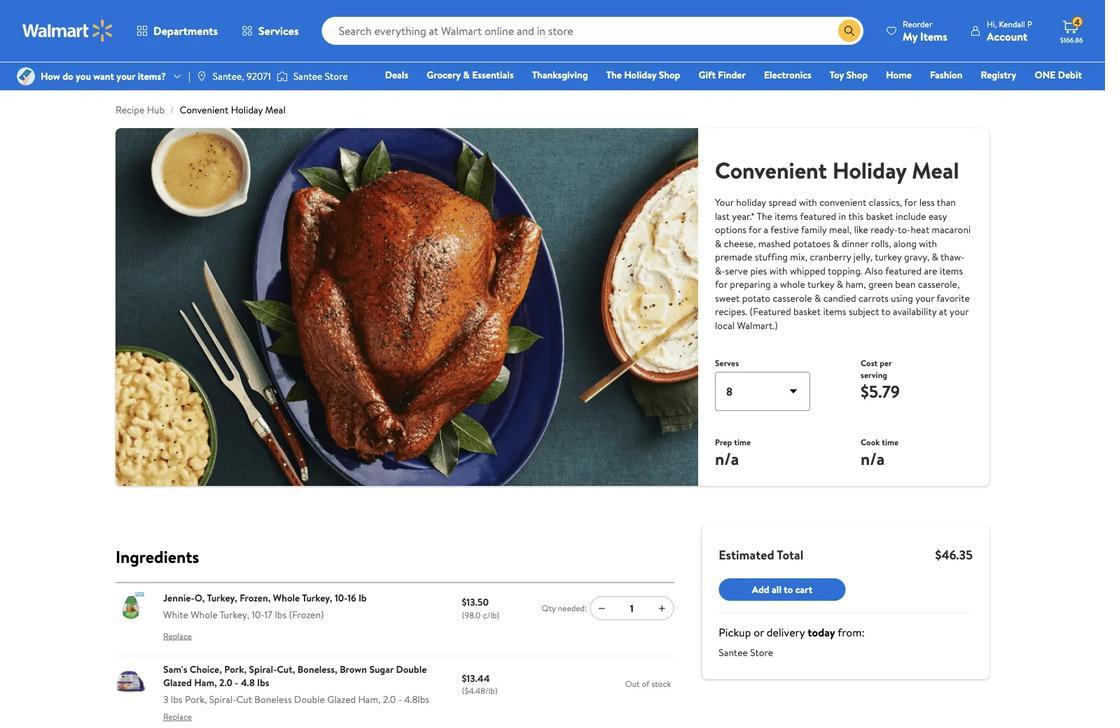 Task type: locate. For each thing, give the bounding box(es) containing it.
ham, down sugar
[[358, 692, 381, 706]]

your left at
[[916, 291, 935, 305]]

1 horizontal spatial shop
[[846, 68, 868, 82]]

one
[[1035, 68, 1056, 82]]

santee right 92071
[[293, 69, 323, 83]]

1 vertical spatial for
[[749, 223, 761, 236]]

0 vertical spatial spiral-
[[249, 662, 277, 676]]

16
[[348, 591, 356, 605]]

convenient holiday meal
[[715, 154, 959, 186]]

cost
[[861, 357, 878, 369]]

whole
[[273, 591, 300, 605], [191, 608, 218, 621]]

lbs right 4.8
[[257, 676, 269, 689]]

0 horizontal spatial pork,
[[185, 692, 207, 706]]

1 replace from the top
[[163, 630, 192, 642]]

cart
[[796, 583, 813, 596]]

0 horizontal spatial with
[[770, 264, 788, 277]]

rolls,
[[871, 236, 891, 250]]

0 vertical spatial -
[[235, 676, 239, 689]]

gift
[[699, 68, 716, 82]]

do
[[62, 69, 73, 83]]

like
[[854, 223, 868, 236]]

10- down frozen,
[[252, 608, 264, 621]]

2 n/a from the left
[[861, 447, 885, 470]]

the down walmart site-wide search box
[[606, 68, 622, 82]]

grocery
[[427, 68, 461, 82]]

items?
[[138, 69, 166, 83]]

Search search field
[[322, 17, 864, 45]]

2 vertical spatial holiday
[[833, 154, 907, 186]]

(featured
[[750, 305, 791, 318]]

items right the are
[[940, 264, 963, 277]]

holiday inside 'the holiday shop' link
[[624, 68, 657, 82]]

 image for how do you want your items?
[[17, 67, 35, 85]]

1 vertical spatial store
[[750, 646, 773, 659]]

cook
[[861, 436, 880, 448]]

1 vertical spatial 2.0
[[383, 692, 396, 706]]

2 horizontal spatial lbs
[[275, 608, 287, 621]]

0 horizontal spatial basket
[[794, 305, 821, 318]]

gift finder link
[[692, 67, 752, 82]]

hub
[[147, 103, 165, 117]]

with
[[799, 195, 817, 209], [919, 236, 937, 250], [770, 264, 788, 277]]

your right at
[[950, 305, 969, 318]]

0 vertical spatial santee
[[293, 69, 323, 83]]

featured left the are
[[886, 264, 922, 277]]

departments button
[[125, 14, 230, 48]]

0 vertical spatial featured
[[800, 209, 836, 223]]

n/a inside prep time n/a
[[715, 447, 739, 470]]

1 vertical spatial meal
[[912, 154, 959, 186]]

finder
[[718, 68, 746, 82]]

replace button down white
[[163, 625, 192, 648]]

how do you want your items?
[[41, 69, 166, 83]]

2.0 left 4.8lbs
[[383, 692, 396, 706]]

local
[[715, 318, 735, 332]]

total
[[777, 546, 804, 563]]

double down sam's choice, pork, spiral-cut, boneless, brown sugar double glazed ham, 2.0 - 4.8 lbs link
[[294, 692, 325, 706]]

shop
[[659, 68, 680, 82], [846, 68, 868, 82]]

1 replace button from the top
[[163, 625, 192, 648]]

add
[[752, 583, 770, 596]]

toy shop
[[830, 68, 868, 82]]

to left using
[[882, 305, 891, 318]]

shop right toy at the top of the page
[[846, 68, 868, 82]]

0 horizontal spatial to
[[784, 583, 793, 596]]

1 horizontal spatial glazed
[[327, 692, 356, 706]]

green
[[868, 277, 893, 291]]

1 shop from the left
[[659, 68, 680, 82]]

featured left in
[[800, 209, 836, 223]]

0 vertical spatial meal
[[265, 103, 286, 117]]

2.0
[[219, 676, 233, 689], [383, 692, 396, 706]]

a left festive
[[764, 223, 768, 236]]

replace down "3"
[[163, 711, 192, 723]]

0 vertical spatial holiday
[[624, 68, 657, 82]]

the
[[606, 68, 622, 82], [757, 209, 772, 223]]

pork,
[[224, 662, 247, 676], [185, 692, 207, 706]]

basket right this
[[866, 209, 894, 223]]

holiday down 'santee, 92071'
[[231, 103, 263, 117]]

0 vertical spatial 2.0
[[219, 676, 233, 689]]

less
[[919, 195, 935, 209]]

0 vertical spatial to
[[882, 305, 891, 318]]

toy
[[830, 68, 844, 82]]

for right options
[[749, 223, 761, 236]]

whole down o,
[[191, 608, 218, 621]]

1 n/a from the left
[[715, 447, 739, 470]]

hi,
[[987, 18, 997, 30]]

1 vertical spatial featured
[[886, 264, 922, 277]]

1 vertical spatial basket
[[794, 305, 821, 318]]

10- left lb
[[335, 591, 348, 605]]

1 horizontal spatial whole
[[273, 591, 300, 605]]

 image
[[17, 67, 35, 85], [277, 69, 288, 83], [196, 71, 207, 82]]

this
[[849, 209, 864, 223]]

with right pies
[[770, 264, 788, 277]]

lbs inside "jennie-o, turkey, frozen, whole turkey, 10-16 lb white whole turkey, 10-17 lbs (frozen)"
[[275, 608, 287, 621]]

whole up (frozen)
[[273, 591, 300, 605]]

ham,
[[194, 676, 217, 689], [358, 692, 381, 706]]

time right the prep
[[734, 436, 751, 448]]

2 replace from the top
[[163, 711, 192, 723]]

store left deals link
[[325, 69, 348, 83]]

replace button
[[163, 625, 192, 648], [163, 706, 192, 724]]

1 vertical spatial pork,
[[185, 692, 207, 706]]

0 horizontal spatial double
[[294, 692, 325, 706]]

0 horizontal spatial n/a
[[715, 447, 739, 470]]

0 horizontal spatial your
[[117, 69, 135, 83]]

sam's choice, pork, spiral-cut, boneless, brown sugar double glazed ham, 2.0 - 4.8 lbs 3 lbs pork, spiral-cut boneless double glazed ham, 2.0 - 4.8lbs
[[163, 662, 429, 706]]

recipes.
[[715, 305, 748, 318]]

hi, kendall p account
[[987, 18, 1032, 44]]

a left whole
[[773, 277, 778, 291]]

lbs right "3"
[[171, 692, 182, 706]]

0 vertical spatial turkey
[[875, 250, 902, 264]]

1
[[630, 601, 634, 615]]

holiday
[[736, 195, 766, 209]]

turkey, right o,
[[207, 591, 237, 605]]

2 horizontal spatial for
[[904, 195, 917, 209]]

 image right 92071
[[277, 69, 288, 83]]

store inside 'pickup or delivery today from: santee store'
[[750, 646, 773, 659]]

time
[[734, 436, 751, 448], [882, 436, 899, 448]]

sam's choice, pork, spiral-cut, boneless, brown sugar double glazed ham, 2.0 - 4.8 lbs image
[[116, 667, 146, 698]]

1 horizontal spatial  image
[[196, 71, 207, 82]]

 image right |
[[196, 71, 207, 82]]

1 vertical spatial the
[[757, 209, 772, 223]]

1 vertical spatial ham,
[[358, 692, 381, 706]]

the right year.*
[[757, 209, 772, 223]]

1 vertical spatial items
[[940, 264, 963, 277]]

0 horizontal spatial turkey
[[808, 277, 834, 291]]

for left less
[[904, 195, 917, 209]]

1 horizontal spatial pork,
[[224, 662, 247, 676]]

1 horizontal spatial double
[[396, 662, 427, 676]]

2 replace button from the top
[[163, 706, 192, 724]]

2 vertical spatial lbs
[[171, 692, 182, 706]]

potatoes
[[793, 236, 831, 250]]

& left cheese,
[[715, 236, 722, 250]]

ham,
[[846, 277, 866, 291]]

pickup or delivery today from: santee store
[[719, 625, 865, 659]]

0 vertical spatial pork,
[[224, 662, 247, 676]]

for left 'preparing' on the top of page
[[715, 277, 728, 291]]

2 vertical spatial items
[[823, 305, 846, 318]]

2 horizontal spatial items
[[940, 264, 963, 277]]

1 horizontal spatial to
[[882, 305, 891, 318]]

santee down pickup
[[719, 646, 748, 659]]

1 vertical spatial spiral-
[[209, 692, 236, 706]]

& right grocery
[[463, 68, 470, 82]]

lbs
[[275, 608, 287, 621], [257, 676, 269, 689], [171, 692, 182, 706]]

1 vertical spatial replace button
[[163, 706, 192, 724]]

santee
[[293, 69, 323, 83], [719, 646, 748, 659]]

search icon image
[[844, 25, 855, 36]]

meal up less
[[912, 154, 959, 186]]

0 horizontal spatial ham,
[[194, 676, 217, 689]]

1 horizontal spatial with
[[799, 195, 817, 209]]

ham, right sam's at bottom left
[[194, 676, 217, 689]]

spread
[[769, 195, 797, 209]]

items up 'mashed'
[[775, 209, 798, 223]]

1 horizontal spatial n/a
[[861, 447, 885, 470]]

convenient up spread
[[715, 154, 827, 186]]

to right the all
[[784, 583, 793, 596]]

lbs right the 17
[[275, 608, 287, 621]]

 image left how
[[17, 67, 35, 85]]

2 horizontal spatial with
[[919, 236, 937, 250]]

lbs for 17
[[275, 608, 287, 621]]

|
[[188, 69, 190, 83]]

time inside prep time n/a
[[734, 436, 751, 448]]

2 horizontal spatial  image
[[277, 69, 288, 83]]

items left subject
[[823, 305, 846, 318]]

0 horizontal spatial holiday
[[231, 103, 263, 117]]

1 vertical spatial convenient
[[715, 154, 827, 186]]

store down the or
[[750, 646, 773, 659]]

- left 4.8
[[235, 676, 239, 689]]

1 horizontal spatial time
[[882, 436, 899, 448]]

1 vertical spatial a
[[773, 277, 778, 291]]

1 vertical spatial -
[[398, 692, 402, 706]]

spiral- up 'boneless'
[[249, 662, 277, 676]]

with right along
[[919, 236, 937, 250]]

holiday up classics,
[[833, 154, 907, 186]]

add all to cart
[[752, 583, 813, 596]]

delivery
[[767, 625, 805, 640]]

turkey, down frozen,
[[220, 608, 249, 621]]

time inside cook time n/a
[[882, 436, 899, 448]]

casserole,
[[918, 277, 960, 291]]

pork, right choice,
[[224, 662, 247, 676]]

your right want
[[117, 69, 135, 83]]

convenient right /
[[180, 103, 229, 117]]

1 horizontal spatial convenient
[[715, 154, 827, 186]]

& left 'ham,'
[[837, 277, 843, 291]]

walmart+ link
[[1034, 87, 1088, 102]]

turkey right jelly,
[[875, 250, 902, 264]]

1 time from the left
[[734, 436, 751, 448]]

0 horizontal spatial featured
[[800, 209, 836, 223]]

my
[[903, 28, 918, 44]]

glazed down brown
[[327, 692, 356, 706]]

2 vertical spatial for
[[715, 277, 728, 291]]

subject
[[849, 305, 879, 318]]

0 vertical spatial basket
[[866, 209, 894, 223]]

1 horizontal spatial the
[[757, 209, 772, 223]]

qty needed:
[[542, 602, 587, 614]]

meal down 92071
[[265, 103, 286, 117]]

replace button down sam's at bottom left
[[163, 706, 192, 724]]

increase quantity jennie-o, turkey, frozen, whole turkey, 10-16 lb-count, current quantity 1 image
[[657, 603, 668, 614]]

turkey right whole
[[808, 277, 834, 291]]

items
[[775, 209, 798, 223], [940, 264, 963, 277], [823, 305, 846, 318]]

lbs for 4.8
[[257, 676, 269, 689]]

0 horizontal spatial santee
[[293, 69, 323, 83]]

0 vertical spatial replace button
[[163, 625, 192, 648]]

1 vertical spatial to
[[784, 583, 793, 596]]

1 horizontal spatial featured
[[886, 264, 922, 277]]

1 vertical spatial replace
[[163, 711, 192, 723]]

1 vertical spatial turkey
[[808, 277, 834, 291]]

1 horizontal spatial spiral-
[[249, 662, 277, 676]]

today
[[808, 625, 835, 640]]

spiral-
[[249, 662, 277, 676], [209, 692, 236, 706]]

replace button for white whole turkey, 10-17 lbs (frozen)
[[163, 625, 192, 648]]

- left 4.8lbs
[[398, 692, 402, 706]]

holiday down walmart site-wide search box
[[624, 68, 657, 82]]

glazed up "3"
[[163, 676, 192, 689]]

2 time from the left
[[882, 436, 899, 448]]

holiday for convenient
[[833, 154, 907, 186]]

1 horizontal spatial ham,
[[358, 692, 381, 706]]

1 horizontal spatial holiday
[[624, 68, 657, 82]]

1 vertical spatial 10-
[[252, 608, 264, 621]]

debit
[[1058, 68, 1082, 82]]

1 horizontal spatial lbs
[[257, 676, 269, 689]]

easy
[[929, 209, 947, 223]]

double right sugar
[[396, 662, 427, 676]]

1 horizontal spatial turkey
[[875, 250, 902, 264]]

p
[[1027, 18, 1032, 30]]

0 horizontal spatial time
[[734, 436, 751, 448]]

& left thaw-
[[932, 250, 938, 264]]

deals link
[[379, 67, 415, 82]]

2 vertical spatial with
[[770, 264, 788, 277]]

time for prep time n/a
[[734, 436, 751, 448]]

0 vertical spatial lbs
[[275, 608, 287, 621]]

1 horizontal spatial santee
[[719, 646, 748, 659]]

jennie-o, turkey, frozen, whole turkey, 10-16 lb image
[[116, 591, 146, 622]]

basket down whole
[[794, 305, 821, 318]]

spiral- down choice,
[[209, 692, 236, 706]]

serves
[[715, 357, 739, 369]]

double
[[396, 662, 427, 676], [294, 692, 325, 706]]

1 vertical spatial lbs
[[257, 676, 269, 689]]

essentials
[[472, 68, 514, 82]]

1 vertical spatial with
[[919, 236, 937, 250]]

holiday for the
[[624, 68, 657, 82]]

1 horizontal spatial basket
[[866, 209, 894, 223]]

0 horizontal spatial shop
[[659, 68, 680, 82]]

pork, right "3"
[[185, 692, 207, 706]]

1 vertical spatial whole
[[191, 608, 218, 621]]

availability
[[893, 305, 937, 318]]

0 vertical spatial ham,
[[194, 676, 217, 689]]

turkey,
[[207, 591, 237, 605], [302, 591, 332, 605], [220, 608, 249, 621]]

n/a inside cook time n/a
[[861, 447, 885, 470]]

 image for santee store
[[277, 69, 288, 83]]

whipped
[[790, 264, 826, 277]]

also
[[865, 264, 883, 277]]

1 horizontal spatial meal
[[912, 154, 959, 186]]

pies
[[750, 264, 767, 277]]

replace down white
[[163, 630, 192, 642]]

white
[[163, 608, 188, 621]]

0 vertical spatial 10-
[[335, 591, 348, 605]]

with right spread
[[799, 195, 817, 209]]

2.0 left 4.8
[[219, 676, 233, 689]]

1 horizontal spatial store
[[750, 646, 773, 659]]

time right cook
[[882, 436, 899, 448]]

whole
[[780, 277, 805, 291]]

shop left gift
[[659, 68, 680, 82]]

0 horizontal spatial for
[[715, 277, 728, 291]]

year.*
[[732, 209, 755, 223]]



Task type: describe. For each thing, give the bounding box(es) containing it.
0 horizontal spatial 2.0
[[219, 676, 233, 689]]

to-
[[898, 223, 911, 236]]

stock
[[652, 678, 671, 690]]

electronics
[[764, 68, 812, 82]]

include
[[896, 209, 926, 223]]

0 horizontal spatial -
[[235, 676, 239, 689]]

using
[[891, 291, 913, 305]]

lb
[[359, 591, 367, 605]]

92071
[[247, 69, 271, 83]]

home
[[886, 68, 912, 82]]

1 horizontal spatial a
[[773, 277, 778, 291]]

than
[[937, 195, 956, 209]]

cheese,
[[724, 236, 756, 250]]

3
[[163, 692, 168, 706]]

add all to cart button
[[719, 579, 846, 601]]

sweet
[[715, 291, 740, 305]]

cut
[[236, 692, 252, 706]]

Walmart Site-Wide search field
[[322, 17, 864, 45]]

how
[[41, 69, 60, 83]]

convenient
[[820, 195, 867, 209]]

decrease quantity jennie-o, turkey, frozen, whole turkey, 10-16 lb-count, current quantity 1 image
[[596, 603, 607, 614]]

recipe hub link
[[116, 103, 165, 117]]

1 horizontal spatial for
[[749, 223, 761, 236]]

& left dinner
[[833, 236, 840, 250]]

sam's
[[163, 662, 187, 676]]

to inside button
[[784, 583, 793, 596]]

turkey, up (frozen)
[[302, 591, 332, 605]]

prep
[[715, 436, 732, 448]]

0 vertical spatial whole
[[273, 591, 300, 605]]

jennie-
[[163, 591, 194, 605]]

registry link
[[975, 67, 1023, 82]]

estimated total
[[719, 546, 804, 563]]

at
[[939, 305, 947, 318]]

grocery & essentials
[[427, 68, 514, 82]]

registry
[[981, 68, 1017, 82]]

of
[[642, 678, 650, 690]]

replace button for 3 lbs pork, spiral-cut boneless double glazed ham, 2.0 - 4.8lbs
[[163, 706, 192, 724]]

cranberry
[[810, 250, 851, 264]]

pickup
[[719, 625, 751, 640]]

4.8
[[241, 676, 255, 689]]

2 shop from the left
[[846, 68, 868, 82]]

0 vertical spatial for
[[904, 195, 917, 209]]

1 vertical spatial holiday
[[231, 103, 263, 117]]

brown
[[340, 662, 367, 676]]

/
[[170, 103, 174, 117]]

you
[[76, 69, 91, 83]]

convenient holiday meal image
[[116, 128, 698, 486]]

2 horizontal spatial your
[[950, 305, 969, 318]]

account
[[987, 28, 1028, 44]]

¢/lb)
[[483, 609, 500, 621]]

sugar
[[369, 662, 394, 676]]

the inside your holiday spread with convenient classics, for less than last year.* the items featured in this basket include easy options for a festive family meal, like ready-to-heat macaroni & cheese, mashed potatoes & dinner rolls, along with premade stuffing mix, cranberry jelly, turkey gravy, & thaw- &-serve pies with whipped topping. also featured are items for preparing a whole turkey & ham, green bean casserole, sweet potato casserole & candied carrots using your favorite recipes. (featured basket items subject to availability at your local walmart.)
[[757, 209, 772, 223]]

departments
[[153, 23, 218, 39]]

from:
[[838, 625, 865, 640]]

n/a for prep time n/a
[[715, 447, 739, 470]]

all
[[772, 583, 782, 596]]

thanksgiving
[[532, 68, 588, 82]]

1 horizontal spatial items
[[823, 305, 846, 318]]

0 vertical spatial items
[[775, 209, 798, 223]]

santee inside 'pickup or delivery today from: santee store'
[[719, 646, 748, 659]]

0 horizontal spatial a
[[764, 223, 768, 236]]

0 horizontal spatial convenient
[[180, 103, 229, 117]]

carrots
[[859, 291, 889, 305]]

fashion link
[[924, 67, 969, 82]]

to inside your holiday spread with convenient classics, for less than last year.* the items featured in this basket include easy options for a festive family meal, like ready-to-heat macaroni & cheese, mashed potatoes & dinner rolls, along with premade stuffing mix, cranberry jelly, turkey gravy, & thaw- &-serve pies with whipped topping. also featured are items for preparing a whole turkey & ham, green bean casserole, sweet potato casserole & candied carrots using your favorite recipes. (featured basket items subject to availability at your local walmart.)
[[882, 305, 891, 318]]

& left candied
[[815, 291, 821, 305]]

qty
[[542, 602, 556, 614]]

0 vertical spatial the
[[606, 68, 622, 82]]

boneless
[[254, 692, 292, 706]]

n/a for cook time n/a
[[861, 447, 885, 470]]

santee,
[[213, 69, 244, 83]]

1 horizontal spatial 2.0
[[383, 692, 396, 706]]

0 horizontal spatial lbs
[[171, 692, 182, 706]]

0 horizontal spatial glazed
[[163, 676, 192, 689]]

in
[[839, 209, 846, 223]]

$13.50
[[462, 595, 489, 609]]

want
[[93, 69, 114, 83]]

grocery & essentials link
[[420, 67, 520, 82]]

gravy,
[[904, 250, 930, 264]]

electronics link
[[758, 67, 818, 82]]

0 horizontal spatial whole
[[191, 608, 218, 621]]

0 horizontal spatial 10-
[[252, 608, 264, 621]]

$13.50 (98.0 ¢/lb)
[[462, 595, 500, 621]]

mashed
[[758, 236, 791, 250]]

boneless,
[[298, 662, 337, 676]]

$166.86
[[1060, 35, 1083, 44]]

estimated
[[719, 546, 774, 563]]

casserole
[[773, 291, 812, 305]]

0 vertical spatial double
[[396, 662, 427, 676]]

(frozen)
[[289, 608, 324, 621]]

recipe
[[116, 103, 145, 117]]

classics,
[[869, 195, 902, 209]]

meal,
[[829, 223, 852, 236]]

macaroni
[[932, 223, 971, 236]]

sam's choice, pork, spiral-cut, boneless, brown sugar double glazed ham, 2.0 - 4.8 lbs link
[[163, 662, 427, 689]]

your holiday spread with convenient classics, for less than last year.* the items featured in this basket include easy options for a festive family meal, like ready-to-heat macaroni & cheese, mashed potatoes & dinner rolls, along with premade stuffing mix, cranberry jelly, turkey gravy, & thaw- &-serve pies with whipped topping. also featured are items for preparing a whole turkey & ham, green bean casserole, sweet potato casserole & candied carrots using your favorite recipes. (featured basket items subject to availability at your local walmart.)
[[715, 195, 971, 332]]

reorder my items
[[903, 18, 948, 44]]

favorite
[[937, 291, 970, 305]]

1 horizontal spatial 10-
[[335, 591, 348, 605]]

$5.79
[[861, 380, 900, 403]]

$13.44 ($4.48/lb)
[[462, 671, 498, 697]]

home link
[[880, 67, 918, 82]]

1 vertical spatial glazed
[[327, 692, 356, 706]]

replace for 3 lbs pork, spiral-cut boneless double glazed ham, 2.0 - 4.8lbs
[[163, 711, 192, 723]]

0 horizontal spatial spiral-
[[209, 692, 236, 706]]

4
[[1075, 16, 1080, 28]]

out
[[625, 678, 640, 690]]

(98.0
[[462, 609, 481, 621]]

replace for white whole turkey, 10-17 lbs (frozen)
[[163, 630, 192, 642]]

walmart image
[[22, 20, 113, 42]]

time for cook time n/a
[[882, 436, 899, 448]]

 image for santee, 92071
[[196, 71, 207, 82]]

($4.48/lb)
[[462, 685, 498, 697]]

last
[[715, 209, 730, 223]]

recipe hub / convenient holiday meal
[[116, 103, 286, 117]]

choice,
[[190, 662, 222, 676]]

1 horizontal spatial your
[[916, 291, 935, 305]]

stuffing
[[755, 250, 788, 264]]

per
[[880, 357, 892, 369]]

1 horizontal spatial -
[[398, 692, 402, 706]]

0 vertical spatial store
[[325, 69, 348, 83]]



Task type: vqa. For each thing, say whether or not it's contained in the screenshot.
Kayla
no



